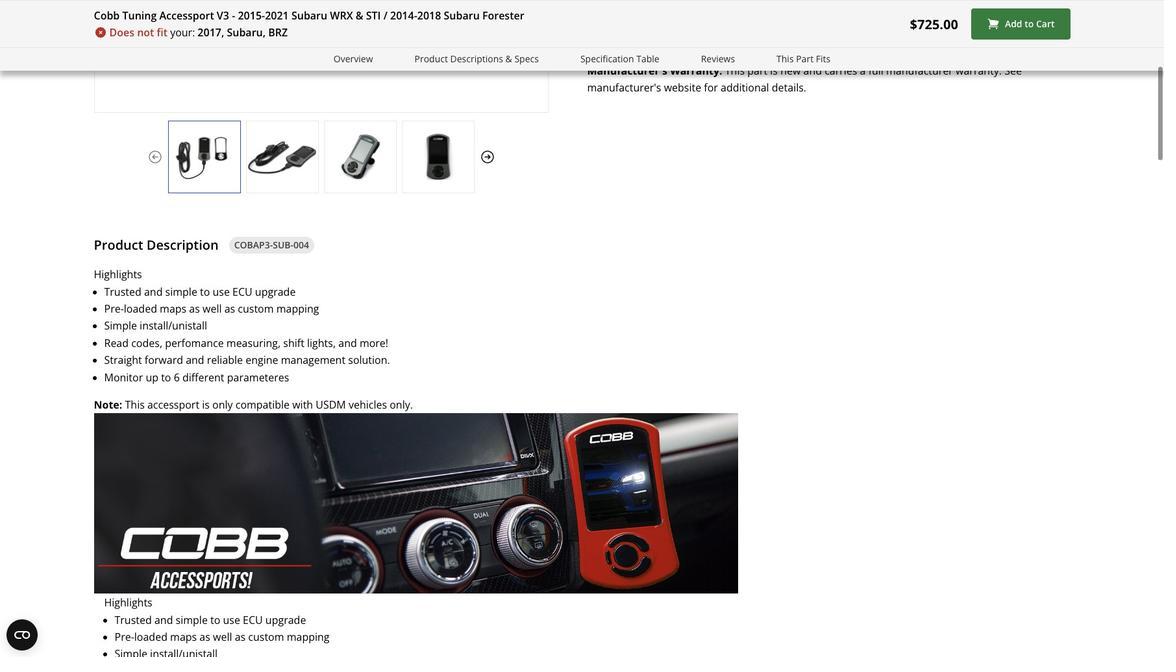 Task type: locate. For each thing, give the bounding box(es) containing it.
ecu inside the highlights trusted and simple to use ecu upgrade pre-loaded maps as well as custom mapping simple install/unistall read codes, perfomance measuring, shift lights, and more! straight forward and reliable engine management solution. monitor up to 6 different parameteres
[[233, 285, 252, 299]]

loaded inside the highlights trusted and simple to use ecu upgrade pre-loaded maps as well as custom mapping simple install/unistall read codes, perfomance measuring, shift lights, and more! straight forward and reliable engine management solution. monitor up to 6 different parameteres
[[124, 302, 157, 316]]

pre- inside the highlights trusted and simple to use ecu upgrade pre-loaded maps as well as custom mapping simple install/unistall read codes, perfomance measuring, shift lights, and more! straight forward and reliable engine management solution. monitor up to 6 different parameteres
[[104, 302, 124, 316]]

additional
[[721, 81, 769, 95]]

upgrade inside the highlights trusted and simple to use ecu upgrade pre-loaded maps as well as custom mapping simple install/unistall read codes, perfomance measuring, shift lights, and more! straight forward and reliable engine management solution. monitor up to 6 different parameteres
[[255, 285, 296, 299]]

well
[[203, 302, 222, 316], [213, 631, 232, 645]]

to
[[1025, 18, 1034, 30], [200, 285, 210, 299], [161, 371, 171, 385], [210, 613, 220, 628]]

and
[[804, 64, 822, 78], [144, 285, 163, 299], [338, 336, 357, 351], [186, 353, 204, 368], [155, 613, 173, 628]]

new
[[781, 64, 801, 78]]

this inside this part is new and carries a full manufacturer warranty. see manufacturer's website for additional details.
[[725, 64, 745, 78]]

this left part
[[777, 53, 794, 65]]

product inside product descriptions & specs link
[[415, 53, 448, 65]]

0 vertical spatial trusted
[[104, 285, 141, 299]]

highlights inside the highlights trusted and simple to use ecu upgrade pre-loaded maps as well as custom mapping simple install/unistall read codes, perfomance measuring, shift lights, and more! straight forward and reliable engine management solution. monitor up to 6 different parameteres
[[94, 268, 142, 282]]

reviews
[[701, 53, 735, 65]]

warranty.
[[956, 64, 1002, 78]]

install/unistall
[[140, 319, 207, 333]]

/
[[384, 8, 388, 23]]

subaru right 2018
[[444, 8, 480, 23]]

this for part
[[777, 53, 794, 65]]

trusted
[[104, 285, 141, 299], [115, 613, 152, 628]]

1 vertical spatial ecu
[[243, 613, 263, 628]]

1 horizontal spatial &
[[506, 53, 512, 65]]

go to right image image
[[480, 149, 495, 165]]

add to cart button
[[971, 8, 1071, 40]]

0 vertical spatial upgrade
[[255, 285, 296, 299]]

0 vertical spatial pre-
[[104, 302, 124, 316]]

with
[[292, 398, 313, 412]]

&
[[356, 8, 363, 23], [506, 53, 512, 65]]

1 horizontal spatial subaru
[[444, 8, 480, 23]]

compatible
[[236, 398, 290, 412]]

0 vertical spatial loaded
[[124, 302, 157, 316]]

wrx
[[330, 8, 353, 23]]

product left description
[[94, 236, 143, 254]]

0 horizontal spatial subaru
[[292, 8, 327, 23]]

trusted inside the highlights trusted and simple to use ecu upgrade pre-loaded maps as well as custom mapping simple install/unistall read codes, perfomance measuring, shift lights, and more! straight forward and reliable engine management solution. monitor up to 6 different parameteres
[[104, 285, 141, 299]]

1 horizontal spatial this
[[725, 64, 745, 78]]

0 horizontal spatial &
[[356, 8, 363, 23]]

monitor
[[104, 371, 143, 385]]

product down 2018
[[415, 53, 448, 65]]

cobb tuning accessport v3  - 2015-2021 subaru wrx & sti / 2014-2018 subaru forester
[[94, 8, 524, 23]]

forward
[[145, 353, 183, 368]]

see
[[1005, 64, 1022, 78]]

accessport
[[147, 398, 199, 412]]

lights,
[[307, 336, 336, 351]]

is
[[770, 64, 778, 78], [202, 398, 210, 412]]

& left specs
[[506, 53, 512, 65]]

0 vertical spatial is
[[770, 64, 778, 78]]

3 cobap3-sub-004 cobb subaru accessport v3 15-21 subaru wrx & sti, 14-18 subaru forester, image from the left
[[324, 134, 396, 180]]

0 horizontal spatial product
[[94, 236, 143, 254]]

product descriptions & specs
[[415, 53, 539, 65]]

product
[[415, 53, 448, 65], [94, 236, 143, 254]]

overview
[[334, 53, 373, 65]]

upgrade
[[255, 285, 296, 299], [266, 613, 306, 628]]

1 vertical spatial pre-
[[115, 631, 134, 645]]

2 horizontal spatial this
[[777, 53, 794, 65]]

is right the part
[[770, 64, 778, 78]]

1 vertical spatial mapping
[[287, 631, 330, 645]]

website
[[664, 81, 701, 95]]

product description
[[94, 236, 219, 254]]

0 vertical spatial well
[[203, 302, 222, 316]]

does not fit your: 2017, subaru, brz
[[109, 25, 288, 40]]

carries
[[825, 64, 857, 78]]

this right note:
[[125, 398, 145, 412]]

upgrade inside trusted and simple to use ecu upgrade pre-loaded maps as well as custom mapping
[[266, 613, 306, 628]]

1 vertical spatial well
[[213, 631, 232, 645]]

mapping inside trusted and simple to use ecu upgrade pre-loaded maps as well as custom mapping
[[287, 631, 330, 645]]

this inside 'link'
[[777, 53, 794, 65]]

1 horizontal spatial is
[[770, 64, 778, 78]]

1 vertical spatial product
[[94, 236, 143, 254]]

this part fits link
[[777, 52, 831, 67]]

0 vertical spatial mapping
[[276, 302, 319, 316]]

product for product description
[[94, 236, 143, 254]]

specification table
[[581, 53, 660, 65]]

4 cobap3-sub-004 cobb subaru accessport v3 15-21 subaru wrx & sti, 14-18 subaru forester, image from the left
[[402, 134, 474, 180]]

subaru
[[292, 8, 327, 23], [444, 8, 480, 23]]

1 vertical spatial upgrade
[[266, 613, 306, 628]]

1 vertical spatial custom
[[248, 631, 284, 645]]

1 vertical spatial loaded
[[134, 631, 167, 645]]

0 vertical spatial custom
[[238, 302, 274, 316]]

1 vertical spatial trusted
[[115, 613, 152, 628]]

cobap3-sub-004 cobb subaru accessport v3 15-21 subaru wrx & sti, 14-18 subaru forester, image
[[169, 134, 240, 180], [246, 134, 318, 180], [324, 134, 396, 180], [402, 134, 474, 180]]

1 vertical spatial use
[[223, 613, 240, 628]]

0 vertical spatial simple
[[165, 285, 197, 299]]

& left sti
[[356, 8, 363, 23]]

maps
[[160, 302, 187, 316], [170, 631, 197, 645]]

cobb
[[94, 8, 120, 23]]

manufacturer's warranty:
[[587, 64, 723, 78]]

1 cobap3-sub-004 cobb subaru accessport v3 15-21 subaru wrx & sti, 14-18 subaru forester, image from the left
[[169, 134, 240, 180]]

2015-
[[238, 8, 265, 23]]

highlights for highlights trusted and simple to use ecu upgrade pre-loaded maps as well as custom mapping simple install/unistall read codes, perfomance measuring, shift lights, and more! straight forward and reliable engine management solution. monitor up to 6 different parameteres
[[94, 268, 142, 282]]

0 vertical spatial use
[[213, 285, 230, 299]]

1 horizontal spatial product
[[415, 53, 448, 65]]

0 vertical spatial product
[[415, 53, 448, 65]]

subaru left the wrx
[[292, 8, 327, 23]]

highlights for highlights
[[104, 596, 152, 611]]

0 vertical spatial maps
[[160, 302, 187, 316]]

1 vertical spatial maps
[[170, 631, 197, 645]]

0 vertical spatial ecu
[[233, 285, 252, 299]]

this up additional
[[725, 64, 745, 78]]

0 horizontal spatial this
[[125, 398, 145, 412]]

brz
[[268, 25, 288, 40]]

0 vertical spatial &
[[356, 8, 363, 23]]

not
[[137, 25, 154, 40]]

ecu
[[233, 285, 252, 299], [243, 613, 263, 628]]

0 horizontal spatial is
[[202, 398, 210, 412]]

cobb accessport cobap3-sub-004 for your 2014-2018 subaru forester and 2015-2021 subaru wrx / sti image
[[94, 414, 738, 594]]

this for part
[[725, 64, 745, 78]]

1 vertical spatial highlights
[[104, 596, 152, 611]]

$725.00
[[910, 15, 958, 33]]

custom
[[238, 302, 274, 316], [248, 631, 284, 645]]

as
[[189, 302, 200, 316], [224, 302, 235, 316], [200, 631, 210, 645], [235, 631, 246, 645]]

forester
[[482, 8, 524, 23]]

pre-
[[104, 302, 124, 316], [115, 631, 134, 645]]

use inside the highlights trusted and simple to use ecu upgrade pre-loaded maps as well as custom mapping simple install/unistall read codes, perfomance measuring, shift lights, and more! straight forward and reliable engine management solution. monitor up to 6 different parameteres
[[213, 285, 230, 299]]

does
[[109, 25, 134, 40]]

simple
[[165, 285, 197, 299], [176, 613, 208, 628]]

well inside the highlights trusted and simple to use ecu upgrade pre-loaded maps as well as custom mapping simple install/unistall read codes, perfomance measuring, shift lights, and more! straight forward and reliable engine management solution. monitor up to 6 different parameteres
[[203, 302, 222, 316]]

cobap3-sub-004
[[234, 239, 309, 251]]

to inside trusted and simple to use ecu upgrade pre-loaded maps as well as custom mapping
[[210, 613, 220, 628]]

specs
[[515, 53, 539, 65]]

use
[[213, 285, 230, 299], [223, 613, 240, 628]]

custom inside the highlights trusted and simple to use ecu upgrade pre-loaded maps as well as custom mapping simple install/unistall read codes, perfomance measuring, shift lights, and more! straight forward and reliable engine management solution. monitor up to 6 different parameteres
[[238, 302, 274, 316]]

is left only
[[202, 398, 210, 412]]

0 vertical spatial highlights
[[94, 268, 142, 282]]

this part fits
[[777, 53, 831, 65]]

1 vertical spatial simple
[[176, 613, 208, 628]]

only
[[212, 398, 233, 412]]



Task type: vqa. For each thing, say whether or not it's contained in the screenshot.
'Update'
no



Task type: describe. For each thing, give the bounding box(es) containing it.
fits
[[816, 53, 831, 65]]

to inside add to cart button
[[1025, 18, 1034, 30]]

and inside trusted and simple to use ecu upgrade pre-loaded maps as well as custom mapping
[[155, 613, 173, 628]]

note:
[[94, 398, 122, 412]]

product for product descriptions & specs
[[415, 53, 448, 65]]

usdm
[[316, 398, 346, 412]]

a
[[860, 64, 866, 78]]

management
[[281, 353, 346, 368]]

table
[[637, 53, 660, 65]]

pre- inside trusted and simple to use ecu upgrade pre-loaded maps as well as custom mapping
[[115, 631, 134, 645]]

only.
[[390, 398, 413, 412]]

simple
[[104, 319, 137, 333]]

maps inside trusted and simple to use ecu upgrade pre-loaded maps as well as custom mapping
[[170, 631, 197, 645]]

product descriptions & specs link
[[415, 52, 539, 67]]

1 subaru from the left
[[292, 8, 327, 23]]

ecu inside trusted and simple to use ecu upgrade pre-loaded maps as well as custom mapping
[[243, 613, 263, 628]]

and inside this part is new and carries a full manufacturer warranty. see manufacturer's website for additional details.
[[804, 64, 822, 78]]

trusted inside trusted and simple to use ecu upgrade pre-loaded maps as well as custom mapping
[[115, 613, 152, 628]]

your:
[[170, 25, 195, 40]]

manufacturer's
[[587, 64, 668, 78]]

mapping inside the highlights trusted and simple to use ecu upgrade pre-loaded maps as well as custom mapping simple install/unistall read codes, perfomance measuring, shift lights, and more! straight forward and reliable engine management solution. monitor up to 6 different parameteres
[[276, 302, 319, 316]]

this part is new and carries a full manufacturer warranty. see manufacturer's website for additional details.
[[587, 64, 1022, 95]]

different
[[182, 371, 224, 385]]

is inside this part is new and carries a full manufacturer warranty. see manufacturer's website for additional details.
[[770, 64, 778, 78]]

description
[[147, 236, 219, 254]]

6
[[174, 371, 180, 385]]

part
[[748, 64, 768, 78]]

loaded inside trusted and simple to use ecu upgrade pre-loaded maps as well as custom mapping
[[134, 631, 167, 645]]

subaru,
[[227, 25, 266, 40]]

reliable
[[207, 353, 243, 368]]

note: this accessport is only compatible with usdm vehicles only.
[[94, 398, 413, 412]]

2014-
[[390, 8, 417, 23]]

up
[[146, 371, 158, 385]]

engine
[[246, 353, 278, 368]]

sub-
[[273, 239, 294, 251]]

1 vertical spatial is
[[202, 398, 210, 412]]

maps inside the highlights trusted and simple to use ecu upgrade pre-loaded maps as well as custom mapping simple install/unistall read codes, perfomance measuring, shift lights, and more! straight forward and reliable engine management solution. monitor up to 6 different parameteres
[[160, 302, 187, 316]]

cobap3-
[[234, 239, 273, 251]]

shift
[[283, 336, 305, 351]]

highlights trusted and simple to use ecu upgrade pre-loaded maps as well as custom mapping simple install/unistall read codes, perfomance measuring, shift lights, and more! straight forward and reliable engine management solution. monitor up to 6 different parameteres
[[94, 268, 390, 385]]

details.
[[772, 81, 807, 95]]

straight
[[104, 353, 142, 368]]

well inside trusted and simple to use ecu upgrade pre-loaded maps as well as custom mapping
[[213, 631, 232, 645]]

accessport
[[159, 8, 214, 23]]

2017,
[[198, 25, 224, 40]]

measuring,
[[227, 336, 281, 351]]

full
[[869, 64, 884, 78]]

warranty:
[[670, 64, 723, 78]]

2 cobap3-sub-004 cobb subaru accessport v3 15-21 subaru wrx & sti, 14-18 subaru forester, image from the left
[[246, 134, 318, 180]]

vehicles
[[349, 398, 387, 412]]

specification table link
[[581, 52, 660, 67]]

trusted and simple to use ecu upgrade pre-loaded maps as well as custom mapping
[[115, 613, 330, 645]]

004
[[294, 239, 309, 251]]

custom inside trusted and simple to use ecu upgrade pre-loaded maps as well as custom mapping
[[248, 631, 284, 645]]

cart
[[1036, 18, 1055, 30]]

perfomance
[[165, 336, 224, 351]]

open widget image
[[6, 620, 38, 651]]

solution.
[[348, 353, 390, 368]]

part
[[796, 53, 814, 65]]

v3
[[217, 8, 229, 23]]

parameteres
[[227, 371, 289, 385]]

simple inside the highlights trusted and simple to use ecu upgrade pre-loaded maps as well as custom mapping simple install/unistall read codes, perfomance measuring, shift lights, and more! straight forward and reliable engine management solution. monitor up to 6 different parameteres
[[165, 285, 197, 299]]

1 vertical spatial &
[[506, 53, 512, 65]]

for
[[704, 81, 718, 95]]

reviews link
[[701, 52, 735, 67]]

descriptions
[[450, 53, 503, 65]]

codes,
[[131, 336, 162, 351]]

2018
[[417, 8, 441, 23]]

more!
[[360, 336, 388, 351]]

read
[[104, 336, 129, 351]]

fit
[[157, 25, 168, 40]]

manufacturer
[[886, 64, 953, 78]]

2 subaru from the left
[[444, 8, 480, 23]]

2021
[[265, 8, 289, 23]]

simple inside trusted and simple to use ecu upgrade pre-loaded maps as well as custom mapping
[[176, 613, 208, 628]]

add to cart
[[1005, 18, 1055, 30]]

overview link
[[334, 52, 373, 67]]

manufacturer's
[[587, 81, 661, 95]]

sti
[[366, 8, 381, 23]]

-
[[232, 8, 235, 23]]

tuning
[[122, 8, 157, 23]]

add
[[1005, 18, 1023, 30]]

use inside trusted and simple to use ecu upgrade pre-loaded maps as well as custom mapping
[[223, 613, 240, 628]]

specification
[[581, 53, 634, 65]]



